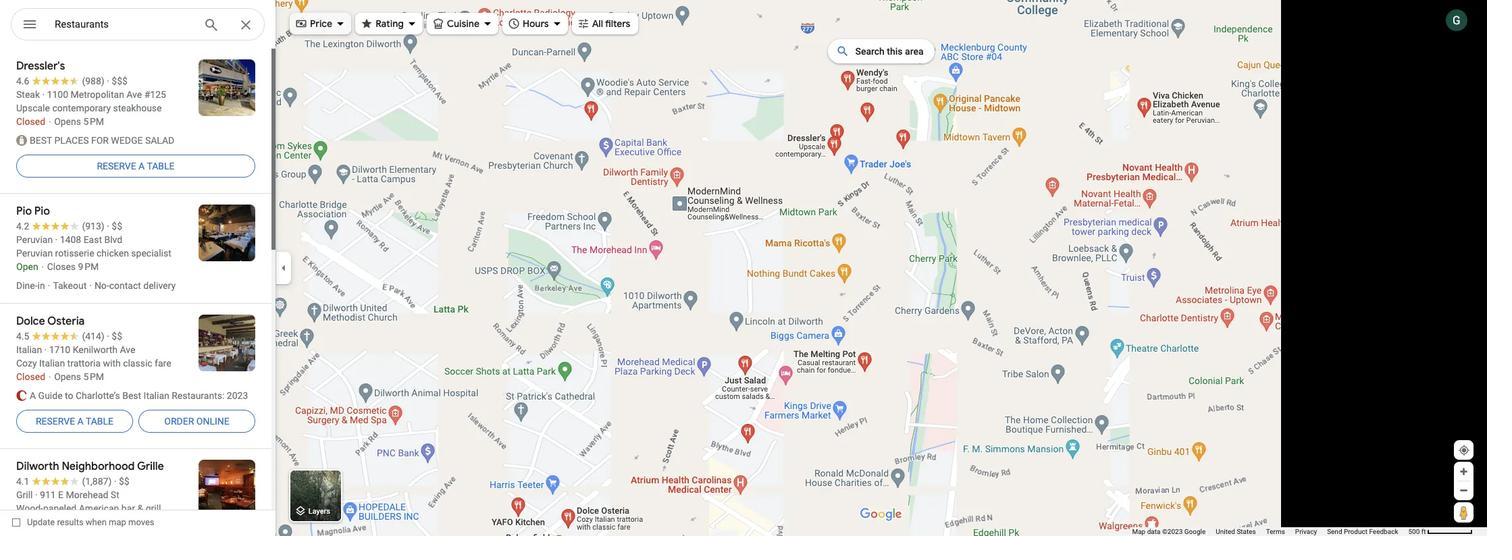 Task type: vqa. For each thing, say whether or not it's contained in the screenshot.
Deli
no



Task type: describe. For each thing, give the bounding box(es) containing it.
terms button
[[1266, 527, 1285, 536]]

map
[[109, 517, 126, 527]]

all filters button
[[572, 9, 638, 38]]

google account: greg robinson  
(robinsongreg175@gmail.com) image
[[1446, 9, 1467, 31]]

results
[[57, 517, 83, 527]]

reserve a table for 1st the reserve a table link from the top
[[97, 161, 175, 172]]

send product feedback
[[1327, 528, 1398, 536]]

united states
[[1216, 528, 1256, 536]]

 search field
[[11, 8, 265, 43]]

map
[[1132, 528, 1145, 536]]

order online link
[[138, 405, 255, 438]]

united states button
[[1216, 527, 1256, 536]]

search this area button
[[828, 39, 934, 63]]

hours button
[[502, 9, 568, 38]]

cuisine
[[447, 18, 479, 30]]

update
[[27, 517, 55, 527]]

footer inside google maps element
[[1132, 527, 1408, 536]]

500 ft button
[[1408, 528, 1473, 536]]

show street view coverage image
[[1454, 502, 1474, 523]]

all filters
[[592, 18, 630, 30]]

 button
[[11, 8, 49, 43]]

all
[[592, 18, 603, 30]]

a for 2nd the reserve a table link from the top
[[77, 416, 84, 427]]

rating button
[[355, 9, 423, 38]]

1 reserve a table link from the top
[[16, 150, 255, 182]]

collapse side panel image
[[276, 261, 291, 276]]

area
[[905, 46, 924, 57]]

search this area
[[855, 46, 924, 57]]



Task type: locate. For each thing, give the bounding box(es) containing it.
0 vertical spatial reserve a table
[[97, 161, 175, 172]]

search
[[855, 46, 885, 57]]

0 horizontal spatial a
[[77, 416, 84, 427]]

footer
[[1132, 527, 1408, 536]]

table for 2nd the reserve a table link from the top
[[86, 416, 113, 427]]

©2023
[[1162, 528, 1183, 536]]

update results when map moves
[[27, 517, 154, 527]]

order
[[164, 416, 194, 427]]

1 vertical spatial table
[[86, 416, 113, 427]]

united
[[1216, 528, 1235, 536]]

send
[[1327, 528, 1342, 536]]

a
[[138, 161, 145, 172], [77, 416, 84, 427]]

1 horizontal spatial a
[[138, 161, 145, 172]]

google
[[1184, 528, 1206, 536]]

reserve a table
[[97, 161, 175, 172], [36, 416, 113, 427]]

rating
[[376, 18, 404, 30]]

reserve a table for 2nd the reserve a table link from the top
[[36, 416, 113, 427]]

layers
[[308, 507, 330, 516]]

order online
[[164, 416, 229, 427]]

zoom out image
[[1459, 486, 1469, 496]]

1 vertical spatial reserve a table
[[36, 416, 113, 427]]

0 vertical spatial reserve
[[97, 161, 136, 172]]

a for 1st the reserve a table link from the top
[[138, 161, 145, 172]]

show your location image
[[1458, 444, 1470, 457]]

google maps element
[[0, 0, 1487, 536]]

1 vertical spatial a
[[77, 416, 84, 427]]

1 horizontal spatial table
[[147, 161, 175, 172]]

price button
[[290, 9, 351, 38]]

1 horizontal spatial reserve
[[97, 161, 136, 172]]

terms
[[1266, 528, 1285, 536]]

filters
[[605, 18, 630, 30]]

hours
[[523, 18, 549, 30]]

table
[[147, 161, 175, 172], [86, 416, 113, 427]]

Update results when map moves checkbox
[[12, 514, 154, 531]]

0 horizontal spatial reserve
[[36, 416, 75, 427]]

table for 1st the reserve a table link from the top
[[147, 161, 175, 172]]

reserve a table link
[[16, 150, 255, 182], [16, 405, 133, 438]]

online
[[196, 416, 229, 427]]

when
[[86, 517, 107, 527]]

privacy
[[1295, 528, 1317, 536]]

map data ©2023 google
[[1132, 528, 1206, 536]]


[[22, 15, 38, 34]]

500
[[1408, 528, 1420, 536]]

Restaurants field
[[11, 8, 265, 41]]

0 vertical spatial table
[[147, 161, 175, 172]]

2 reserve a table link from the top
[[16, 405, 133, 438]]

none field inside restaurants field
[[55, 16, 192, 32]]

price
[[310, 18, 332, 30]]

moves
[[128, 517, 154, 527]]

send product feedback button
[[1327, 527, 1398, 536]]

product
[[1344, 528, 1367, 536]]

ft
[[1421, 528, 1426, 536]]

feedback
[[1369, 528, 1398, 536]]

states
[[1237, 528, 1256, 536]]

privacy button
[[1295, 527, 1317, 536]]

cuisine button
[[427, 9, 498, 38]]

0 vertical spatial a
[[138, 161, 145, 172]]

1 vertical spatial reserve
[[36, 416, 75, 427]]

0 vertical spatial reserve a table link
[[16, 150, 255, 182]]

None field
[[55, 16, 192, 32]]

footer containing map data ©2023 google
[[1132, 527, 1408, 536]]

reserve
[[97, 161, 136, 172], [36, 416, 75, 427]]

data
[[1147, 528, 1160, 536]]

reserve for 2nd the reserve a table link from the top
[[36, 416, 75, 427]]

zoom in image
[[1459, 467, 1469, 477]]

reserve for 1st the reserve a table link from the top
[[97, 161, 136, 172]]

results for restaurants feed
[[0, 49, 276, 536]]

this
[[887, 46, 903, 57]]

500 ft
[[1408, 528, 1426, 536]]

0 horizontal spatial table
[[86, 416, 113, 427]]

1 vertical spatial reserve a table link
[[16, 405, 133, 438]]



